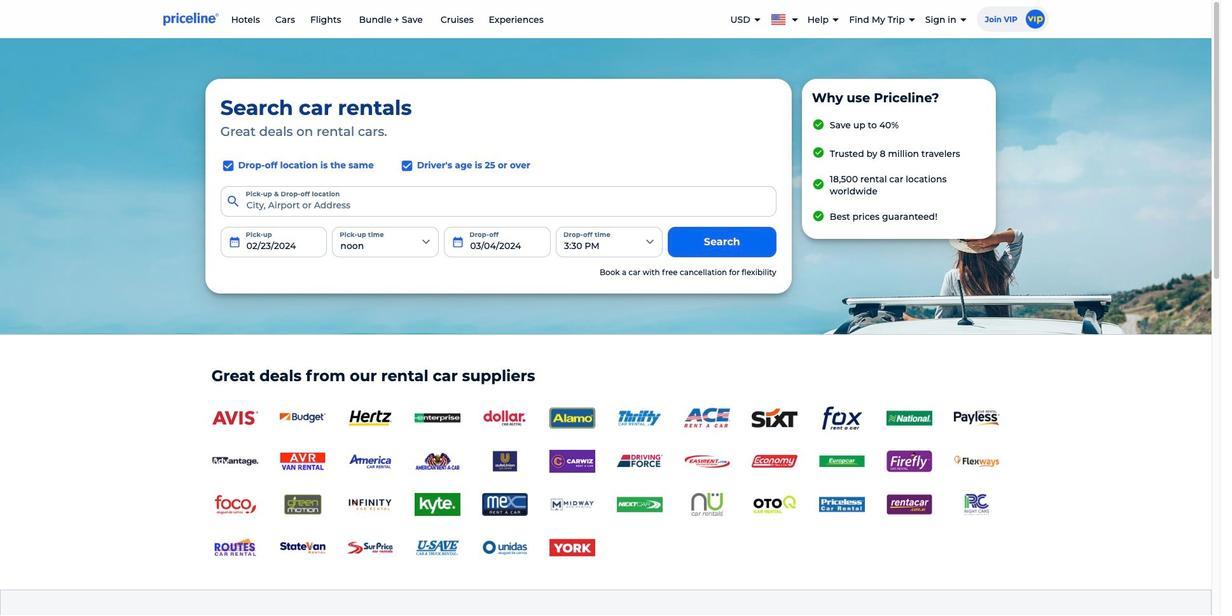Task type: describe. For each thing, give the bounding box(es) containing it.
airport van rental image
[[280, 451, 325, 473]]

sixt image
[[752, 407, 797, 430]]

routes image
[[212, 537, 258, 560]]

foco image
[[212, 494, 258, 517]]

thrifty image
[[617, 407, 663, 430]]

dollar image
[[482, 407, 528, 430]]

payless image
[[954, 411, 1000, 427]]

easirent image
[[684, 451, 730, 473]]

vip badge icon image
[[1026, 10, 1045, 29]]

City, Airport or Address text field
[[220, 186, 777, 217]]

american image
[[414, 451, 460, 473]]

right cars image
[[954, 494, 1000, 517]]

ace image
[[684, 407, 730, 430]]

driving force image
[[617, 451, 663, 473]]

green motion image
[[280, 494, 325, 517]]

state van rental image
[[280, 537, 325, 560]]

mex image
[[482, 494, 528, 517]]

midway image
[[549, 494, 595, 517]]

surprice image
[[347, 537, 393, 560]]

en us image
[[771, 12, 791, 25]]

hertz image
[[347, 407, 393, 430]]

otoq image
[[752, 494, 797, 517]]

europcar image
[[819, 451, 865, 473]]

nü image
[[684, 494, 730, 517]]



Task type: locate. For each thing, give the bounding box(es) containing it.
0 horizontal spatial calendar image
[[228, 236, 241, 249]]

Pick-up field
[[220, 227, 327, 258]]

autounion image
[[482, 451, 528, 473]]

america car rental image
[[347, 451, 393, 473]]

unidas image
[[482, 537, 528, 560]]

avis image
[[212, 407, 258, 430]]

carwiz image
[[549, 451, 595, 473]]

enterprise image
[[414, 407, 460, 430]]

1 calendar image from the left
[[228, 236, 241, 249]]

priceless image
[[819, 494, 865, 517]]

1 horizontal spatial calendar image
[[452, 236, 465, 249]]

alamo image
[[549, 407, 595, 430]]

infinity image
[[347, 494, 393, 517]]

budget image
[[280, 407, 325, 430]]

priceline.com home image
[[163, 12, 219, 26]]

calendar image
[[228, 236, 241, 249], [452, 236, 465, 249]]

nextcar image
[[617, 494, 663, 517]]

calendar image for drop-off field
[[452, 236, 465, 249]]

flexways image
[[954, 451, 1000, 473]]

kyte image
[[414, 494, 460, 517]]

national image
[[886, 407, 932, 430]]

Drop-off field
[[444, 227, 551, 258]]

economy image
[[752, 451, 797, 473]]

2 calendar image from the left
[[452, 236, 465, 249]]

firefly image
[[886, 451, 932, 473]]

york image
[[549, 537, 595, 560]]

u save image
[[414, 537, 460, 560]]

fox image
[[819, 407, 865, 430]]

rentacar image
[[886, 494, 932, 517]]

advantage image
[[212, 451, 258, 473]]

calendar image for pick-up 'field'
[[228, 236, 241, 249]]



Task type: vqa. For each thing, say whether or not it's contained in the screenshot.
Pick-up field
yes



